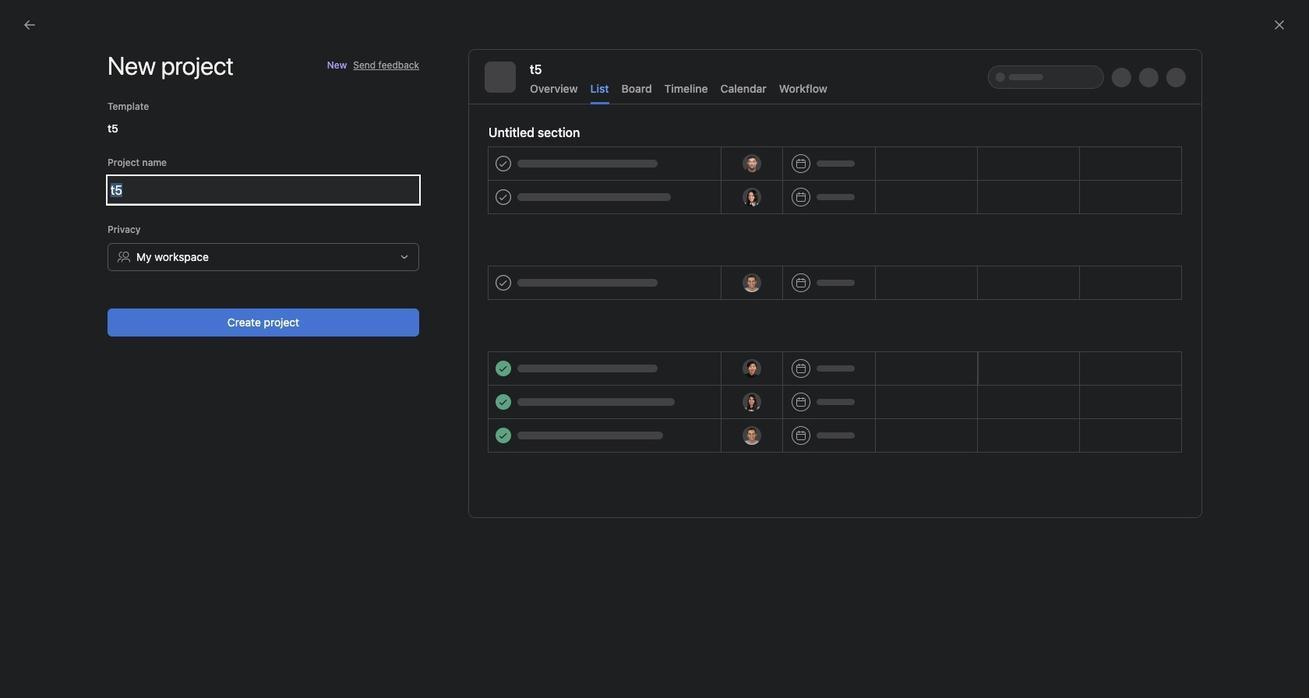 Task type: vqa. For each thing, say whether or not it's contained in the screenshot.
3rd Row from the top
yes



Task type: describe. For each thing, give the bounding box(es) containing it.
1 row from the top
[[188, 166, 1309, 195]]

toggle project template starred status image
[[582, 83, 592, 92]]

4 row from the top
[[188, 223, 1309, 253]]

projects element
[[0, 248, 187, 478]]

go back image
[[23, 19, 36, 31]]

this is a preview of your project image
[[469, 50, 1202, 517]]



Task type: locate. For each thing, give the bounding box(es) containing it.
hide sidebar image
[[20, 12, 33, 25]]

cell
[[188, 195, 664, 225], [663, 195, 819, 224], [188, 223, 664, 253], [663, 223, 819, 252], [818, 223, 974, 252]]

3 row from the top
[[188, 195, 1309, 225]]

go back image
[[23, 19, 36, 31]]

close image for go back icon
[[1273, 19, 1286, 31]]

None text field
[[108, 176, 419, 204]]

close image for go back image at the left of page
[[1273, 19, 1286, 31]]

2 row from the top
[[188, 194, 1309, 196]]

close image
[[1273, 19, 1286, 31], [1273, 19, 1286, 31]]

global element
[[0, 38, 187, 132]]

row
[[188, 166, 1309, 195], [188, 194, 1309, 196], [188, 195, 1309, 225], [188, 223, 1309, 253]]



